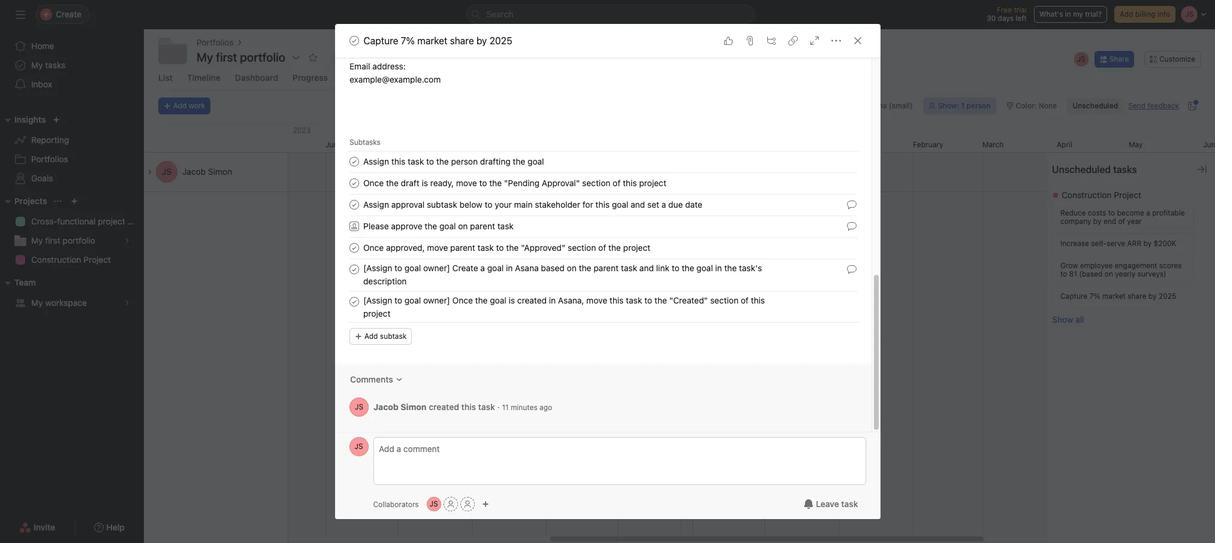 Task type: describe. For each thing, give the bounding box(es) containing it.
first
[[45, 236, 60, 246]]

my first portfolio
[[197, 50, 285, 64]]

2025 inside dialog
[[490, 35, 512, 46]]

save layout as default image
[[1188, 101, 1197, 111]]

become
[[1117, 209, 1144, 218]]

add for add subtask
[[364, 332, 378, 341]]

march
[[983, 140, 1004, 149]]

0 vertical spatial construction project
[[1062, 190, 1142, 200]]

reporting
[[31, 135, 69, 145]]

my for my tasks
[[31, 60, 43, 70]]

30
[[987, 14, 996, 23]]

0 vertical spatial portfolios link
[[197, 36, 234, 49]]

tasks for my tasks
[[45, 60, 66, 70]]

comments
[[350, 375, 393, 385]]

1 horizontal spatial project
[[1114, 190, 1142, 200]]

home link
[[7, 37, 137, 56]]

task inside button
[[841, 499, 858, 510]]

task inside main content
[[478, 402, 495, 412]]

main content inside capture 7% market share by 2025 dialog
[[335, 0, 871, 432]]

completed image for first completed option from the top
[[347, 34, 361, 48]]

add work
[[173, 101, 205, 110]]

team
[[14, 278, 36, 288]]

0 likes. click to like this task image
[[723, 36, 733, 46]]

add for add billing info
[[1120, 10, 1133, 19]]

project inside construction project link
[[83, 255, 111, 265]]

functional
[[57, 216, 96, 227]]

1 vertical spatial market
[[1102, 292, 1126, 301]]

email address: example@example.com
[[349, 61, 441, 85]]

task name text field for fourth completed checkbox from the bottom
[[363, 198, 702, 212]]

pending approval image
[[349, 222, 359, 231]]

0 vertical spatial js button
[[349, 398, 368, 417]]

unscheduled for unscheduled
[[1073, 101, 1118, 110]]

3 completed image from the top
[[347, 295, 361, 309]]

reduce costs to become a profitable company by end of year
[[1061, 209, 1185, 226]]

created
[[429, 402, 459, 412]]

leave task
[[816, 499, 858, 510]]

1 completed checkbox from the top
[[347, 198, 361, 212]]

my first portfolio
[[31, 236, 95, 246]]

cross-functional project plan
[[31, 216, 144, 227]]

minutes
[[510, 403, 537, 412]]

my for my first portfolio
[[31, 236, 43, 246]]

by inside reduce costs to become a profitable company by end of year
[[1093, 217, 1102, 226]]

progress
[[293, 73, 328, 83]]

days
[[998, 14, 1014, 23]]

1 horizontal spatial 2025
[[1159, 292, 1176, 301]]

work
[[189, 101, 205, 110]]

year
[[1127, 217, 1142, 226]]

end
[[1104, 217, 1116, 226]]

search list box
[[466, 5, 754, 24]]

add subtask image
[[767, 36, 776, 46]]

timeline
[[187, 73, 221, 83]]

send
[[1129, 101, 1146, 110]]

first portfolio
[[216, 50, 285, 64]]

1 vertical spatial 7%
[[1090, 292, 1100, 301]]

hide sidebar image
[[16, 10, 25, 19]]

search
[[487, 9, 513, 19]]

email
[[349, 61, 370, 71]]

list
[[158, 73, 173, 83]]

completed image for fourth completed checkbox from the bottom
[[347, 198, 361, 212]]

3 completed checkbox from the top
[[347, 263, 361, 277]]

jacob for jacob simon created this task · 11 minutes ago
[[373, 402, 398, 412]]

0 horizontal spatial portfolios link
[[7, 150, 137, 169]]

example@example.com
[[349, 74, 441, 85]]

free trial 30 days left
[[987, 5, 1027, 23]]

portfolio
[[63, 236, 95, 246]]

share button
[[1095, 51, 1134, 67]]

in
[[1065, 10, 1071, 19]]

2 completed checkbox from the top
[[347, 155, 361, 169]]

grow
[[1061, 261, 1078, 270]]

free
[[997, 5, 1012, 14]]

1 completed checkbox from the top
[[347, 34, 361, 48]]

team button
[[0, 276, 36, 290]]

arr
[[1127, 239, 1142, 248]]

add billing info
[[1120, 10, 1170, 19]]

what's in my trial?
[[1040, 10, 1102, 19]]

send feedback link
[[1129, 101, 1179, 112]]

insights
[[14, 115, 46, 125]]

reduce
[[1061, 209, 1086, 218]]

home
[[31, 41, 54, 51]]

dashboard link
[[235, 73, 278, 89]]

messages link
[[394, 73, 434, 89]]

insights element
[[0, 109, 144, 191]]

jacob simon link
[[373, 402, 426, 412]]

0 comments. click to go to subtask details and comments image
[[847, 200, 856, 210]]

completed image for second completed checkbox from the bottom
[[347, 263, 361, 277]]

add subtask
[[364, 332, 406, 341]]

share
[[1110, 54, 1129, 63]]

task name text field for third completed option
[[363, 177, 666, 190]]

search button
[[466, 5, 754, 24]]

2 completed checkbox from the top
[[347, 241, 361, 255]]

progress link
[[293, 73, 328, 89]]

construction project inside projects element
[[31, 255, 111, 265]]

february
[[913, 140, 943, 149]]

my first portfolio link
[[7, 231, 137, 251]]

construction inside projects element
[[31, 255, 81, 265]]

my tasks
[[31, 60, 66, 70]]

billing
[[1135, 10, 1156, 19]]

tasks for unscheduled tasks
[[1113, 164, 1137, 175]]

left
[[1016, 14, 1027, 23]]

show all
[[1052, 315, 1084, 325]]

jacob simon
[[182, 167, 232, 177]]

what's in my trial? button
[[1034, 6, 1107, 23]]

construction project link
[[7, 251, 137, 270]]

0 comments. click to go to subtask details and comments image for please approve the goal on parent task text field
[[847, 222, 856, 231]]



Task type: locate. For each thing, give the bounding box(es) containing it.
collaborators
[[373, 500, 419, 509]]

2 completed image from the top
[[347, 241, 361, 255]]

1 vertical spatial js button
[[349, 438, 368, 457]]

grow employee engagement scores to 81 (based on yearly surveys)
[[1061, 261, 1182, 279]]

portfolios up my first portfolio
[[197, 37, 234, 47]]

portfolios link
[[197, 36, 234, 49], [7, 150, 137, 169]]

task right leave
[[841, 499, 858, 510]]

completed image up add subtask button
[[347, 295, 361, 309]]

costs
[[1088, 209, 1106, 218]]

projects element
[[0, 191, 144, 272]]

yearly
[[1115, 270, 1136, 279]]

surveys)
[[1138, 270, 1166, 279]]

construction project down my first portfolio link
[[31, 255, 111, 265]]

0 horizontal spatial task
[[478, 402, 495, 412]]

0 horizontal spatial 7%
[[401, 35, 415, 46]]

completed image up pending approval icon
[[347, 198, 361, 212]]

0 vertical spatial construction
[[1062, 190, 1112, 200]]

1 vertical spatial add
[[173, 101, 187, 110]]

jacob simon created this task · 11 minutes ago
[[373, 402, 552, 412]]

1 horizontal spatial capture
[[1061, 292, 1088, 301]]

0 vertical spatial task name text field
[[363, 155, 544, 168]]

jun
[[1203, 140, 1215, 149]]

to inside grow employee engagement scores to 81 (based on yearly surveys)
[[1061, 270, 1067, 279]]

0 horizontal spatial capture 7% market share by 2025
[[364, 35, 512, 46]]

0 vertical spatial simon
[[208, 167, 232, 177]]

0 horizontal spatial capture
[[364, 35, 398, 46]]

subtasks
[[349, 138, 380, 147]]

0 horizontal spatial construction
[[31, 255, 81, 265]]

list link
[[158, 73, 173, 89]]

2025 down search in the left of the page
[[490, 35, 512, 46]]

task name text field for first completed checkbox from the bottom
[[363, 294, 790, 321]]

0 comments. click to go to subtask details and comments image for [assign to goal owner] create a goal in asana based on the parent task and link to the goal in the task's description text field
[[847, 265, 856, 275]]

cross-
[[31, 216, 57, 227]]

2 completed image from the top
[[347, 155, 361, 169]]

tasks
[[45, 60, 66, 70], [1113, 164, 1137, 175]]

messages
[[394, 73, 434, 83]]

my up timeline
[[197, 50, 213, 64]]

my for my first portfolio
[[197, 50, 213, 64]]

my up inbox on the top left of page
[[31, 60, 43, 70]]

add for add work
[[173, 101, 187, 110]]

1 vertical spatial capture 7% market share by 2025
[[1061, 292, 1176, 301]]

3 completed image from the top
[[347, 198, 361, 212]]

a
[[1146, 209, 1150, 218]]

show
[[1052, 315, 1073, 325]]

capture inside dialog
[[364, 35, 398, 46]]

by right arr
[[1144, 239, 1152, 248]]

capture up address:
[[364, 35, 398, 46]]

add left work
[[173, 101, 187, 110]]

to inside reduce costs to become a profitable company by end of year
[[1108, 209, 1115, 218]]

1 vertical spatial portfolios link
[[7, 150, 137, 169]]

0 vertical spatial 7%
[[401, 35, 415, 46]]

7% down (based
[[1090, 292, 1100, 301]]

(based
[[1079, 270, 1103, 279]]

completed image down subtasks
[[347, 176, 361, 191]]

add to starred image
[[308, 53, 318, 62]]

market inside capture 7% market share by 2025 dialog
[[417, 35, 447, 46]]

to left 81
[[1061, 270, 1067, 279]]

1 vertical spatial share
[[1128, 292, 1147, 301]]

address:
[[372, 61, 405, 71]]

self-
[[1091, 239, 1107, 248]]

3 task name text field from the top
[[363, 294, 790, 321]]

ago
[[539, 403, 552, 412]]

by down search in the left of the page
[[477, 35, 487, 46]]

0 horizontal spatial construction project
[[31, 255, 111, 265]]

subtask
[[380, 332, 406, 341]]

2025 down the surveys)
[[1159, 292, 1176, 301]]

projects
[[14, 196, 47, 206]]

2 0 comments. click to go to subtask details and comments image from the top
[[847, 265, 856, 275]]

1 vertical spatial completed image
[[347, 241, 361, 255]]

serve
[[1107, 239, 1125, 248]]

1 horizontal spatial add
[[364, 332, 378, 341]]

my inside teams element
[[31, 298, 43, 308]]

my tasks link
[[7, 56, 137, 75]]

0 vertical spatial to
[[1108, 209, 1115, 218]]

completed image down subtasks
[[347, 155, 361, 169]]

1 task name text field from the top
[[363, 155, 544, 168]]

Task Name text field
[[363, 155, 544, 168], [363, 198, 702, 212]]

0 horizontal spatial jacob
[[182, 167, 206, 177]]

1 vertical spatial 2025
[[1159, 292, 1176, 301]]

1 vertical spatial task name text field
[[363, 198, 702, 212]]

increase
[[1061, 239, 1089, 248]]

portfolios link up my first portfolio
[[197, 36, 234, 49]]

main content
[[335, 0, 871, 432]]

completed image
[[347, 176, 361, 191], [347, 241, 361, 255], [347, 295, 361, 309]]

js for js button to the bottom
[[430, 500, 438, 509]]

0 horizontal spatial 2025
[[490, 35, 512, 46]]

profitable
[[1152, 209, 1185, 218]]

workload link
[[342, 73, 380, 89]]

trial?
[[1085, 10, 1102, 19]]

construction
[[1062, 190, 1112, 200], [31, 255, 81, 265]]

send feedback
[[1129, 101, 1179, 110]]

1 vertical spatial task
[[841, 499, 858, 510]]

0 vertical spatial market
[[417, 35, 447, 46]]

0 vertical spatial task
[[478, 402, 495, 412]]

2 vertical spatial js button
[[427, 498, 441, 512]]

0 horizontal spatial portfolios
[[31, 154, 68, 164]]

0 vertical spatial portfolios
[[197, 37, 234, 47]]

js
[[1077, 54, 1086, 63], [162, 167, 172, 177], [355, 403, 363, 412], [355, 442, 363, 451], [430, 500, 438, 509]]

1 completed image from the top
[[347, 176, 361, 191]]

collapse task pane image
[[853, 36, 862, 46]]

my left first
[[31, 236, 43, 246]]

unscheduled down april
[[1052, 164, 1111, 175]]

workload
[[342, 73, 380, 83]]

more actions for this task image
[[831, 36, 841, 46]]

js inside main content
[[355, 403, 363, 412]]

my down team
[[31, 298, 43, 308]]

0 horizontal spatial to
[[1061, 270, 1067, 279]]

Task Name text field
[[363, 262, 790, 288]]

unscheduled button
[[1067, 98, 1124, 115]]

simon inside capture 7% market share by 2025 dialog
[[400, 402, 426, 412]]

1 task name text field from the top
[[363, 177, 666, 190]]

0 vertical spatial completed checkbox
[[347, 34, 361, 48]]

tasks down may
[[1113, 164, 1137, 175]]

completed image for second completed option from the bottom of the capture 7% market share by 2025 dialog
[[347, 155, 361, 169]]

$200k
[[1154, 239, 1177, 248]]

4 completed image from the top
[[347, 263, 361, 277]]

2 task name text field from the top
[[363, 242, 650, 255]]

portfolios
[[197, 37, 234, 47], [31, 154, 68, 164]]

construction project up costs
[[1062, 190, 1142, 200]]

jacob inside capture 7% market share by 2025 dialog
[[373, 402, 398, 412]]

may
[[1129, 140, 1143, 149]]

full screen image
[[810, 36, 819, 46]]

0 vertical spatial jacob
[[182, 167, 206, 177]]

js for the middle js button
[[355, 442, 363, 451]]

0 vertical spatial task name text field
[[363, 177, 666, 190]]

completed image
[[347, 34, 361, 48], [347, 155, 361, 169], [347, 198, 361, 212], [347, 263, 361, 277]]

jacob for jacob simon
[[182, 167, 206, 177]]

1 horizontal spatial portfolios link
[[197, 36, 234, 49]]

project down portfolio
[[83, 255, 111, 265]]

0 vertical spatial capture 7% market share by 2025
[[364, 35, 512, 46]]

2 vertical spatial completed checkbox
[[347, 176, 361, 191]]

add billing info button
[[1115, 6, 1176, 23]]

0 horizontal spatial tasks
[[45, 60, 66, 70]]

2 vertical spatial add
[[364, 332, 378, 341]]

goals link
[[7, 169, 137, 188]]

workspace
[[45, 298, 87, 308]]

my
[[197, 50, 213, 64], [31, 60, 43, 70], [31, 236, 43, 246], [31, 298, 43, 308]]

portfolios inside insights element
[[31, 154, 68, 164]]

june
[[326, 140, 342, 149]]

simon for jacob simon
[[208, 167, 232, 177]]

2 vertical spatial completed image
[[347, 295, 361, 309]]

project
[[98, 216, 125, 227]]

by
[[477, 35, 487, 46], [1093, 217, 1102, 226], [1144, 239, 1152, 248], [1149, 292, 1157, 301]]

js button
[[349, 398, 368, 417], [349, 438, 368, 457], [427, 498, 441, 512]]

add left billing
[[1120, 10, 1133, 19]]

1 completed image from the top
[[347, 34, 361, 48]]

by inside dialog
[[477, 35, 487, 46]]

1 vertical spatial completed checkbox
[[347, 155, 361, 169]]

0 vertical spatial project
[[1114, 190, 1142, 200]]

market
[[417, 35, 447, 46], [1102, 292, 1126, 301]]

1 vertical spatial project
[[83, 255, 111, 265]]

my for my workspace
[[31, 298, 43, 308]]

share
[[450, 35, 474, 46], [1128, 292, 1147, 301]]

insights button
[[0, 113, 46, 127]]

timeline link
[[187, 73, 221, 89]]

Task Name text field
[[363, 177, 666, 190], [363, 242, 650, 255], [363, 294, 790, 321]]

1 horizontal spatial tasks
[[1113, 164, 1137, 175]]

market down on at the right of page
[[1102, 292, 1126, 301]]

capture down 81
[[1061, 292, 1088, 301]]

0 vertical spatial capture
[[364, 35, 398, 46]]

1 vertical spatial construction
[[31, 255, 81, 265]]

completed image down pending approval icon
[[347, 263, 361, 277]]

add left the subtask
[[364, 332, 378, 341]]

task name text field for second completed option from the bottom of the capture 7% market share by 2025 dialog
[[363, 155, 544, 168]]

project up 'become'
[[1114, 190, 1142, 200]]

1 vertical spatial jacob
[[373, 402, 398, 412]]

global element
[[0, 29, 144, 101]]

0 vertical spatial 2025
[[490, 35, 512, 46]]

0 horizontal spatial project
[[83, 255, 111, 265]]

by left the end
[[1093, 217, 1102, 226]]

leave task button
[[796, 494, 866, 516]]

tasks inside my tasks link
[[45, 60, 66, 70]]

my workspace
[[31, 298, 87, 308]]

feedback
[[1148, 101, 1179, 110]]

inbox link
[[7, 75, 137, 94]]

1 vertical spatial portfolios
[[31, 154, 68, 164]]

dashboard
[[235, 73, 278, 83]]

my workspace link
[[7, 294, 137, 313]]

capture 7% market share by 2025 dialog
[[335, 0, 880, 520]]

to left of
[[1108, 209, 1115, 218]]

by down the surveys)
[[1149, 292, 1157, 301]]

0 vertical spatial add
[[1120, 10, 1133, 19]]

completed image down pending approval icon
[[347, 241, 361, 255]]

market up messages at the left top of the page
[[417, 35, 447, 46]]

js for the topmost js button
[[355, 403, 363, 412]]

7% inside dialog
[[401, 35, 415, 46]]

completed image up the email
[[347, 34, 361, 48]]

simon
[[208, 167, 232, 177], [400, 402, 426, 412]]

2 task name text field from the top
[[363, 198, 702, 212]]

Completed checkbox
[[347, 34, 361, 48], [347, 155, 361, 169], [347, 176, 361, 191]]

add inside capture 7% market share by 2025 dialog
[[364, 332, 378, 341]]

7%
[[401, 35, 415, 46], [1090, 292, 1100, 301]]

1 horizontal spatial jacob
[[373, 402, 398, 412]]

0 vertical spatial 0 comments. click to go to subtask details and comments image
[[847, 222, 856, 231]]

capture 7% market share by 2025 down yearly
[[1061, 292, 1176, 301]]

all
[[1076, 315, 1084, 325]]

my inside global element
[[31, 60, 43, 70]]

reporting link
[[7, 131, 137, 150]]

portfolios down reporting
[[31, 154, 68, 164]]

1 horizontal spatial construction
[[1062, 190, 1112, 200]]

my
[[1073, 10, 1083, 19]]

1 vertical spatial unscheduled
[[1052, 164, 1111, 175]]

1 horizontal spatial construction project
[[1062, 190, 1142, 200]]

Completed checkbox
[[347, 198, 361, 212], [347, 241, 361, 255], [347, 263, 361, 277], [347, 295, 361, 309]]

add work button
[[158, 98, 210, 115]]

task left ·
[[478, 402, 495, 412]]

0 horizontal spatial add
[[173, 101, 187, 110]]

simon for jacob simon created this task · 11 minutes ago
[[400, 402, 426, 412]]

unscheduled
[[1073, 101, 1118, 110], [1052, 164, 1111, 175]]

main content containing email address:
[[335, 0, 871, 432]]

1 horizontal spatial capture 7% market share by 2025
[[1061, 292, 1176, 301]]

unscheduled for unscheduled tasks
[[1052, 164, 1111, 175]]

tasks down home
[[45, 60, 66, 70]]

1 vertical spatial to
[[1061, 270, 1067, 279]]

1 vertical spatial capture
[[1061, 292, 1088, 301]]

info
[[1158, 10, 1170, 19]]

0 comments. click to go to subtask details and comments image
[[847, 222, 856, 231], [847, 265, 856, 275]]

show options image
[[291, 53, 301, 62]]

1 horizontal spatial share
[[1128, 292, 1147, 301]]

share inside dialog
[[450, 35, 474, 46]]

capture 7% market share by 2025 up messages at the left top of the page
[[364, 35, 512, 46]]

description document
[[336, 0, 857, 86]]

my inside projects element
[[31, 236, 43, 246]]

construction up costs
[[1062, 190, 1112, 200]]

add subtask button
[[349, 329, 412, 345]]

1 horizontal spatial to
[[1108, 209, 1115, 218]]

capture 7% market share by 2025 inside dialog
[[364, 35, 512, 46]]

1 vertical spatial tasks
[[1113, 164, 1137, 175]]

unscheduled tasks
[[1052, 164, 1137, 175]]

·
[[497, 402, 499, 412]]

0 vertical spatial share
[[450, 35, 474, 46]]

teams element
[[0, 272, 144, 315]]

unscheduled inside dropdown button
[[1073, 101, 1118, 110]]

1 horizontal spatial 7%
[[1090, 292, 1100, 301]]

0 horizontal spatial share
[[450, 35, 474, 46]]

1 horizontal spatial simon
[[400, 402, 426, 412]]

copy task link image
[[788, 36, 798, 46]]

to
[[1108, 209, 1115, 218], [1061, 270, 1067, 279]]

trial
[[1014, 5, 1027, 14]]

engagement
[[1115, 261, 1157, 270]]

2 vertical spatial task name text field
[[363, 294, 790, 321]]

1 horizontal spatial market
[[1102, 292, 1126, 301]]

Approval Name text field
[[363, 220, 513, 233]]

increase self-serve arr by $200k
[[1061, 239, 1177, 248]]

inbox
[[31, 79, 52, 89]]

0 vertical spatial unscheduled
[[1073, 101, 1118, 110]]

1 vertical spatial task name text field
[[363, 242, 650, 255]]

construction down first
[[31, 255, 81, 265]]

portfolios link down reporting
[[7, 150, 137, 169]]

3 completed checkbox from the top
[[347, 176, 361, 191]]

add or remove collaborators image
[[482, 501, 489, 508]]

employee
[[1080, 261, 1113, 270]]

0 horizontal spatial simon
[[208, 167, 232, 177]]

cross-functional project plan link
[[7, 212, 144, 231]]

1 vertical spatial simon
[[400, 402, 426, 412]]

81
[[1069, 270, 1077, 279]]

7% up address:
[[401, 35, 415, 46]]

close details image
[[1197, 165, 1207, 174]]

0 vertical spatial tasks
[[45, 60, 66, 70]]

plan
[[127, 216, 144, 227]]

task name text field for 2nd completed checkbox
[[363, 242, 650, 255]]

project
[[1114, 190, 1142, 200], [83, 255, 111, 265]]

1 vertical spatial construction project
[[31, 255, 111, 265]]

0 horizontal spatial market
[[417, 35, 447, 46]]

1 horizontal spatial task
[[841, 499, 858, 510]]

1 vertical spatial 0 comments. click to go to subtask details and comments image
[[847, 265, 856, 275]]

invite button
[[11, 517, 63, 539]]

2 horizontal spatial add
[[1120, 10, 1133, 19]]

goals
[[31, 173, 53, 183]]

unscheduled left send
[[1073, 101, 1118, 110]]

attachments: add a file to this task, capture 7% market share by 2025 image
[[745, 36, 755, 46]]

4 completed checkbox from the top
[[347, 295, 361, 309]]

1 horizontal spatial portfolios
[[197, 37, 234, 47]]

1 0 comments. click to go to subtask details and comments image from the top
[[847, 222, 856, 231]]

0 vertical spatial completed image
[[347, 176, 361, 191]]

leave
[[816, 499, 839, 510]]



Task type: vqa. For each thing, say whether or not it's contained in the screenshot.
Copy task link "image"
yes



